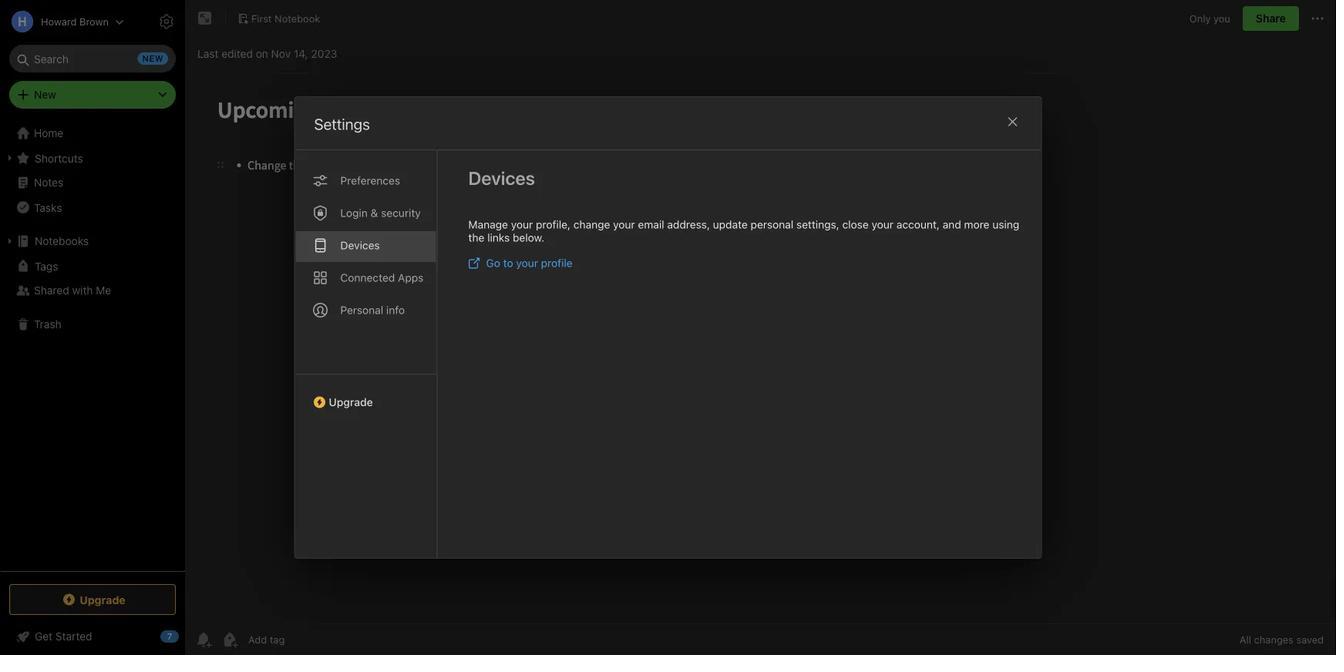 Task type: locate. For each thing, give the bounding box(es) containing it.
go to your profile
[[486, 257, 573, 270]]

new
[[34, 88, 56, 101]]

edited
[[221, 47, 253, 60]]

0 horizontal spatial devices
[[340, 239, 380, 252]]

expand note image
[[196, 9, 214, 28]]

to
[[503, 257, 513, 270]]

only you
[[1190, 13, 1231, 24]]

0 vertical spatial upgrade button
[[295, 374, 437, 415]]

changes
[[1254, 634, 1294, 646]]

tags button
[[0, 254, 184, 278]]

your right to on the top of the page
[[516, 257, 538, 270]]

notebook
[[275, 12, 320, 24]]

go to your profile button
[[468, 257, 573, 270]]

using
[[993, 218, 1020, 231]]

your
[[511, 218, 533, 231], [613, 218, 635, 231], [872, 218, 894, 231], [516, 257, 538, 270]]

note window element
[[185, 0, 1336, 656]]

first notebook button
[[232, 8, 326, 29]]

first
[[251, 12, 272, 24]]

shortcuts
[[35, 152, 83, 164]]

account,
[[897, 218, 940, 231]]

share button
[[1243, 6, 1299, 31]]

manage
[[468, 218, 508, 231]]

upgrade
[[329, 396, 373, 409], [80, 594, 125, 606]]

close
[[843, 218, 869, 231]]

devices
[[468, 167, 535, 189], [340, 239, 380, 252]]

links
[[488, 231, 510, 244]]

1 vertical spatial upgrade button
[[9, 585, 176, 615]]

devices down login
[[340, 239, 380, 252]]

upgrade button
[[295, 374, 437, 415], [9, 585, 176, 615]]

None search field
[[20, 45, 165, 72]]

profile
[[541, 257, 573, 270]]

trash link
[[0, 312, 184, 337]]

0 horizontal spatial upgrade
[[80, 594, 125, 606]]

add tag image
[[221, 631, 239, 649]]

personal
[[751, 218, 794, 231]]

connected apps
[[340, 271, 424, 284]]

first notebook
[[251, 12, 320, 24]]

tab list
[[295, 150, 438, 558]]

0 vertical spatial devices
[[468, 167, 535, 189]]

upgrade button inside "tab list"
[[295, 374, 437, 415]]

tree
[[0, 121, 185, 571]]

1 vertical spatial upgrade
[[80, 594, 125, 606]]

home link
[[0, 121, 185, 146]]

personal info
[[340, 304, 405, 317]]

with
[[72, 284, 93, 297]]

devices up manage at the top of the page
[[468, 167, 535, 189]]

0 vertical spatial upgrade
[[329, 396, 373, 409]]

new button
[[9, 81, 176, 109]]

Note Editor text field
[[185, 74, 1336, 624]]

saved
[[1297, 634, 1324, 646]]

trash
[[34, 318, 61, 331]]

14,
[[294, 47, 308, 60]]

1 horizontal spatial upgrade button
[[295, 374, 437, 415]]

only
[[1190, 13, 1211, 24]]

your up below.
[[511, 218, 533, 231]]

1 vertical spatial devices
[[340, 239, 380, 252]]

2023
[[311, 47, 337, 60]]

last
[[197, 47, 219, 60]]

more
[[964, 218, 990, 231]]

on
[[256, 47, 268, 60]]

tree containing home
[[0, 121, 185, 571]]

add a reminder image
[[194, 631, 213, 649]]

all changes saved
[[1240, 634, 1324, 646]]



Task type: vqa. For each thing, say whether or not it's contained in the screenshot.
Dropdown List menu
no



Task type: describe. For each thing, give the bounding box(es) containing it.
security
[[381, 207, 421, 219]]

nov
[[271, 47, 291, 60]]

all
[[1240, 634, 1252, 646]]

0 horizontal spatial upgrade button
[[9, 585, 176, 615]]

shortcuts button
[[0, 146, 184, 170]]

and
[[943, 218, 961, 231]]

settings
[[314, 115, 370, 133]]

1 horizontal spatial devices
[[468, 167, 535, 189]]

notes
[[34, 176, 63, 189]]

preferences
[[340, 174, 400, 187]]

login & security
[[340, 207, 421, 219]]

share
[[1256, 12, 1286, 25]]

you
[[1214, 13, 1231, 24]]

tags
[[35, 260, 58, 272]]

tab list containing preferences
[[295, 150, 438, 558]]

tasks button
[[0, 195, 184, 220]]

apps
[[398, 271, 424, 284]]

the
[[468, 231, 485, 244]]

info
[[386, 304, 405, 317]]

update
[[713, 218, 748, 231]]

your right close
[[872, 218, 894, 231]]

last edited on nov 14, 2023
[[197, 47, 337, 60]]

close image
[[1004, 113, 1022, 131]]

manage your profile, change your email address, update personal settings, close your account, and more using the links below.
[[468, 218, 1020, 244]]

connected
[[340, 271, 395, 284]]

&
[[371, 207, 378, 219]]

notes link
[[0, 170, 184, 195]]

notebooks link
[[0, 229, 184, 254]]

change
[[574, 218, 610, 231]]

address,
[[667, 218, 710, 231]]

your left 'email'
[[613, 218, 635, 231]]

shared with me
[[34, 284, 111, 297]]

Search text field
[[20, 45, 165, 72]]

go
[[486, 257, 500, 270]]

expand notebooks image
[[4, 235, 16, 248]]

settings,
[[797, 218, 840, 231]]

home
[[34, 127, 63, 140]]

me
[[96, 284, 111, 297]]

1 horizontal spatial upgrade
[[329, 396, 373, 409]]

personal
[[340, 304, 383, 317]]

shared
[[34, 284, 69, 297]]

profile,
[[536, 218, 571, 231]]

login
[[340, 207, 368, 219]]

settings image
[[157, 12, 176, 31]]

notebooks
[[35, 235, 89, 248]]

shared with me link
[[0, 278, 184, 303]]

tasks
[[34, 201, 62, 214]]

devices inside "tab list"
[[340, 239, 380, 252]]

email
[[638, 218, 664, 231]]

below.
[[513, 231, 545, 244]]



